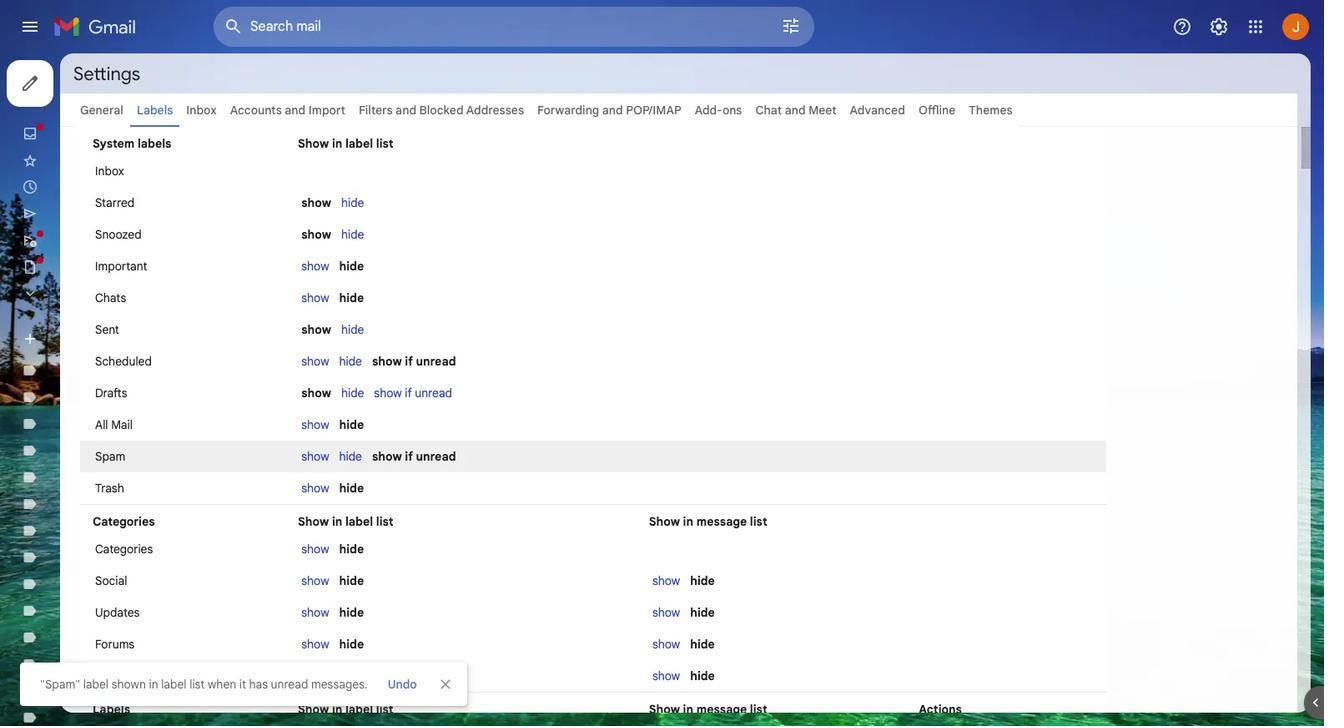Task type: locate. For each thing, give the bounding box(es) containing it.
0 vertical spatial show in message list
[[649, 514, 768, 529]]

if for spam
[[405, 449, 413, 464]]

4 and from the left
[[785, 103, 806, 118]]

undo link
[[381, 670, 424, 700]]

unread
[[416, 354, 456, 369], [415, 386, 453, 401], [416, 449, 456, 464], [271, 677, 308, 692]]

forwarding
[[538, 103, 600, 118]]

and
[[285, 103, 306, 118], [396, 103, 417, 118], [603, 103, 623, 118], [785, 103, 806, 118]]

1 show in label list from the top
[[298, 136, 394, 151]]

sent
[[95, 322, 119, 337]]

show if unread
[[372, 354, 456, 369], [374, 386, 453, 401], [372, 449, 456, 464]]

hide link
[[341, 195, 364, 210], [341, 227, 364, 242], [341, 322, 364, 337], [339, 354, 362, 369], [341, 386, 364, 401], [339, 449, 362, 464]]

show in message list for labels
[[649, 702, 768, 717]]

1 vertical spatial message
[[697, 702, 747, 717]]

snoozed
[[95, 227, 142, 242]]

show
[[302, 195, 331, 210], [302, 227, 331, 242], [302, 259, 329, 274], [302, 291, 329, 306], [302, 322, 331, 337], [302, 354, 329, 369], [372, 354, 402, 369], [302, 386, 331, 401], [374, 386, 402, 401], [302, 417, 329, 432], [302, 449, 329, 464], [372, 449, 402, 464], [302, 481, 329, 496], [302, 542, 329, 557], [302, 574, 329, 589], [653, 574, 681, 589], [302, 605, 329, 620], [653, 605, 681, 620], [302, 637, 329, 652], [653, 637, 681, 652], [302, 669, 329, 684], [653, 669, 681, 684]]

0 vertical spatial labels
[[137, 103, 173, 118]]

ons
[[723, 103, 743, 118]]

inbox right labels link
[[186, 103, 217, 118]]

3 if from the top
[[405, 449, 413, 464]]

0 vertical spatial if
[[405, 354, 413, 369]]

drafts
[[95, 386, 127, 401]]

2 show in label list from the top
[[298, 514, 394, 529]]

navigation
[[0, 53, 200, 726]]

0 vertical spatial message
[[697, 514, 747, 529]]

message for labels
[[697, 702, 747, 717]]

show link
[[302, 259, 329, 274], [302, 291, 329, 306], [302, 354, 329, 369], [302, 417, 329, 432], [302, 449, 329, 464], [302, 481, 329, 496], [302, 542, 329, 557], [302, 574, 329, 589], [653, 574, 681, 589], [302, 605, 329, 620], [653, 605, 681, 620], [302, 637, 329, 652], [653, 637, 681, 652], [302, 669, 329, 684], [653, 669, 681, 684]]

alert
[[20, 38, 1298, 706]]

0 vertical spatial show if unread
[[372, 354, 456, 369]]

system
[[93, 136, 135, 151]]

label
[[346, 136, 373, 151], [346, 514, 373, 529], [83, 677, 109, 692], [161, 677, 187, 692], [346, 702, 373, 717]]

3 show in label list from the top
[[298, 702, 394, 717]]

1 vertical spatial categories
[[95, 542, 153, 557]]

label for categories
[[346, 514, 373, 529]]

1 vertical spatial show in message list
[[649, 702, 768, 717]]

2 message from the top
[[697, 702, 747, 717]]

show link for categories
[[302, 542, 329, 557]]

show in message list
[[649, 514, 768, 529], [649, 702, 768, 717]]

filters and blocked addresses link
[[359, 103, 524, 118]]

0 vertical spatial inbox
[[186, 103, 217, 118]]

categories
[[93, 514, 155, 529], [95, 542, 153, 557]]

message
[[697, 514, 747, 529], [697, 702, 747, 717]]

shown
[[112, 677, 146, 692]]

show in label list for categories
[[298, 514, 394, 529]]

2 vertical spatial if
[[405, 449, 413, 464]]

accounts
[[230, 103, 282, 118]]

"spam" label shown in label list when it has unread messages.
[[40, 677, 368, 692]]

and right filters
[[396, 103, 417, 118]]

labels up labels
[[137, 103, 173, 118]]

show link for spam
[[302, 449, 329, 464]]

labels down shown
[[93, 702, 130, 717]]

categories down trash
[[93, 514, 155, 529]]

show link for important
[[302, 259, 329, 274]]

labels
[[137, 103, 173, 118], [93, 702, 130, 717]]

and left pop/imap
[[603, 103, 623, 118]]

1 if from the top
[[405, 354, 413, 369]]

show link for social
[[302, 574, 329, 589]]

1 message from the top
[[697, 514, 747, 529]]

accounts and import link
[[230, 103, 346, 118]]

forwarding and pop/imap link
[[538, 103, 682, 118]]

in
[[332, 136, 343, 151], [332, 514, 343, 529], [683, 514, 694, 529], [149, 677, 158, 692], [332, 702, 343, 717], [683, 702, 694, 717]]

2 and from the left
[[396, 103, 417, 118]]

starred
[[95, 195, 135, 210]]

categories up social
[[95, 542, 153, 557]]

show link for chats
[[302, 291, 329, 306]]

if
[[405, 354, 413, 369], [405, 386, 412, 401], [405, 449, 413, 464]]

1 vertical spatial show if unread
[[374, 386, 453, 401]]

hide link for snoozed
[[341, 227, 364, 242]]

list
[[376, 136, 394, 151], [376, 514, 394, 529], [750, 514, 768, 529], [190, 677, 205, 692], [376, 702, 394, 717], [750, 702, 768, 717]]

1 vertical spatial if
[[405, 386, 412, 401]]

0 vertical spatial categories
[[93, 514, 155, 529]]

and for accounts
[[285, 103, 306, 118]]

hide link for drafts
[[341, 386, 364, 401]]

gmail image
[[53, 10, 144, 43]]

messages.
[[311, 677, 368, 692]]

blocked
[[420, 103, 464, 118]]

show link for trash
[[302, 481, 329, 496]]

1 show in message list from the top
[[649, 514, 768, 529]]

all
[[95, 417, 108, 432]]

inbox
[[186, 103, 217, 118], [95, 164, 124, 179]]

show
[[298, 136, 329, 151], [298, 514, 329, 529], [649, 514, 680, 529], [298, 702, 329, 717], [649, 702, 680, 717]]

message for categories
[[697, 514, 747, 529]]

hide
[[341, 195, 364, 210], [341, 227, 364, 242], [339, 259, 364, 274], [339, 291, 364, 306], [341, 322, 364, 337], [339, 354, 362, 369], [341, 386, 364, 401], [339, 417, 364, 432], [339, 449, 362, 464], [339, 481, 364, 496], [339, 542, 364, 557], [339, 574, 364, 589], [691, 574, 715, 589], [339, 605, 364, 620], [691, 605, 715, 620], [339, 637, 364, 652], [691, 637, 715, 652], [339, 669, 364, 684], [691, 669, 715, 684]]

in inside alert
[[149, 677, 158, 692]]

chat and meet
[[756, 103, 837, 118]]

3 and from the left
[[603, 103, 623, 118]]

0 vertical spatial show in label list
[[298, 136, 394, 151]]

show in label list
[[298, 136, 394, 151], [298, 514, 394, 529], [298, 702, 394, 717]]

and left import
[[285, 103, 306, 118]]

and right chat
[[785, 103, 806, 118]]

2 vertical spatial show in label list
[[298, 702, 394, 717]]

inbox down system on the left of the page
[[95, 164, 124, 179]]

labels
[[138, 136, 172, 151]]

show in label list for labels
[[298, 702, 394, 717]]

2 show in message list from the top
[[649, 702, 768, 717]]

support image
[[1173, 17, 1193, 37]]

1 and from the left
[[285, 103, 306, 118]]

1 vertical spatial show in label list
[[298, 514, 394, 529]]

2 vertical spatial show if unread
[[372, 449, 456, 464]]

add-ons
[[695, 103, 743, 118]]

1 vertical spatial labels
[[93, 702, 130, 717]]

0 horizontal spatial labels
[[93, 702, 130, 717]]

None search field
[[214, 7, 815, 47]]

spam
[[95, 449, 126, 464]]

settings
[[73, 62, 140, 85]]

show if unread for spam
[[372, 449, 456, 464]]

unread inside alert
[[271, 677, 308, 692]]

1 vertical spatial inbox
[[95, 164, 124, 179]]

show link for updates
[[302, 605, 329, 620]]

"spam"
[[40, 677, 80, 692]]



Task type: vqa. For each thing, say whether or not it's contained in the screenshot.
Re: Music Suggestion -'s the 3
no



Task type: describe. For each thing, give the bounding box(es) containing it.
actions
[[919, 702, 963, 717]]

has
[[249, 677, 268, 692]]

show if unread for scheduled
[[372, 354, 456, 369]]

system labels
[[93, 136, 172, 151]]

inbox link
[[186, 103, 217, 118]]

advanced link
[[850, 103, 906, 118]]

filters
[[359, 103, 393, 118]]

show for categories
[[298, 514, 329, 529]]

chat and meet link
[[756, 103, 837, 118]]

show link for all mail
[[302, 417, 329, 432]]

promotions
[[95, 669, 155, 684]]

offline
[[919, 103, 956, 118]]

0 horizontal spatial inbox
[[95, 164, 124, 179]]

show in label list for system labels
[[298, 136, 394, 151]]

show for system labels
[[298, 136, 329, 151]]

meet
[[809, 103, 837, 118]]

show for labels
[[298, 702, 329, 717]]

and for forwarding
[[603, 103, 623, 118]]

general link
[[80, 103, 123, 118]]

trash
[[95, 481, 124, 496]]

add-ons link
[[695, 103, 743, 118]]

undo
[[388, 677, 417, 692]]

main menu image
[[20, 17, 40, 37]]

settings image
[[1210, 17, 1230, 37]]

important
[[95, 259, 147, 274]]

hide link for scheduled
[[339, 354, 362, 369]]

general
[[80, 103, 123, 118]]

if for scheduled
[[405, 354, 413, 369]]

label for system labels
[[346, 136, 373, 151]]

import
[[309, 103, 346, 118]]

hide link for sent
[[341, 322, 364, 337]]

Search mail text field
[[250, 18, 735, 35]]

mail
[[111, 417, 133, 432]]

addresses
[[467, 103, 524, 118]]

1 horizontal spatial labels
[[137, 103, 173, 118]]

labels link
[[137, 103, 173, 118]]

themes
[[970, 103, 1013, 118]]

pop/imap
[[626, 103, 682, 118]]

updates
[[95, 605, 140, 620]]

chats
[[95, 291, 126, 306]]

chat
[[756, 103, 782, 118]]

show link for forums
[[302, 637, 329, 652]]

search mail image
[[219, 12, 249, 42]]

and for chat
[[785, 103, 806, 118]]

offline link
[[919, 103, 956, 118]]

themes link
[[970, 103, 1013, 118]]

add-
[[695, 103, 723, 118]]

show link for promotions
[[302, 669, 329, 684]]

alert containing "spam" label shown in label list when it has unread messages.
[[20, 38, 1298, 706]]

hide link for starred
[[341, 195, 364, 210]]

social
[[95, 574, 127, 589]]

show in message list for categories
[[649, 514, 768, 529]]

filters and blocked addresses
[[359, 103, 524, 118]]

when
[[208, 677, 236, 692]]

advanced search options image
[[775, 9, 808, 43]]

forwarding and pop/imap
[[538, 103, 682, 118]]

hide link for spam
[[339, 449, 362, 464]]

all mail
[[95, 417, 133, 432]]

and for filters
[[396, 103, 417, 118]]

show link for scheduled
[[302, 354, 329, 369]]

accounts and import
[[230, 103, 346, 118]]

show if unread link
[[374, 386, 453, 401]]

2 if from the top
[[405, 386, 412, 401]]

1 horizontal spatial inbox
[[186, 103, 217, 118]]

scheduled
[[95, 354, 152, 369]]

forums
[[95, 637, 135, 652]]

label for labels
[[346, 702, 373, 717]]

advanced
[[850, 103, 906, 118]]

it
[[239, 677, 246, 692]]



